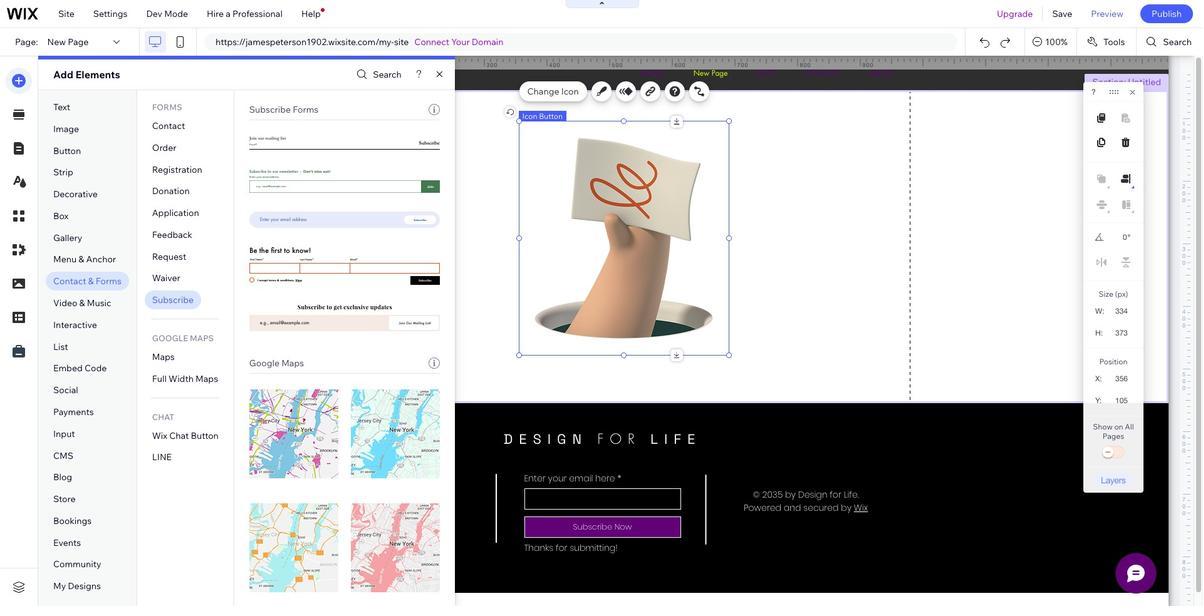 Task type: vqa. For each thing, say whether or not it's contained in the screenshot.
home
no



Task type: locate. For each thing, give the bounding box(es) containing it.
0 horizontal spatial google maps
[[152, 333, 214, 343]]

decorative
[[53, 189, 98, 200]]

bookings
[[53, 516, 92, 527]]

1 vertical spatial subscribe
[[152, 295, 194, 306]]

1 horizontal spatial search button
[[1137, 28, 1203, 56]]

google maps
[[152, 333, 214, 343], [249, 358, 304, 369]]

position
[[1099, 357, 1128, 367]]

1 horizontal spatial search
[[1163, 36, 1192, 48]]

1 vertical spatial google
[[249, 358, 279, 369]]

contact for contact & forms
[[53, 276, 86, 287]]

blog
[[53, 472, 72, 483]]

subscribe
[[249, 104, 291, 115], [152, 295, 194, 306]]

chat up wix
[[152, 412, 174, 422]]

order
[[152, 142, 176, 153]]

professional
[[233, 8, 283, 19]]

gallery
[[53, 232, 82, 244]]

1 horizontal spatial subscribe
[[249, 104, 291, 115]]

1 vertical spatial &
[[88, 276, 94, 287]]

1 vertical spatial icon
[[522, 112, 537, 121]]

x:
[[1095, 375, 1102, 384]]

0 vertical spatial button
[[539, 112, 563, 121]]

new
[[47, 36, 66, 48]]

subscribe for subscribe
[[152, 295, 194, 306]]

contact
[[152, 120, 185, 132], [53, 276, 86, 287]]

line
[[152, 452, 172, 463]]

& for contact
[[88, 276, 94, 287]]

search button
[[1137, 28, 1203, 56], [354, 65, 402, 84]]

1 horizontal spatial contact
[[152, 120, 185, 132]]

0 vertical spatial subscribe
[[249, 104, 291, 115]]

search down publish
[[1163, 36, 1192, 48]]

icon button
[[522, 112, 563, 121]]

events
[[53, 537, 81, 549]]

contact up order
[[152, 120, 185, 132]]

1 horizontal spatial forms
[[152, 102, 182, 112]]

button down image
[[53, 145, 81, 156]]

size
[[1099, 290, 1113, 299]]

button
[[539, 112, 563, 121], [53, 145, 81, 156], [191, 430, 219, 442]]

1 horizontal spatial google
[[249, 358, 279, 369]]

0 horizontal spatial button
[[53, 145, 81, 156]]

1 horizontal spatial button
[[191, 430, 219, 442]]

0 horizontal spatial contact
[[53, 276, 86, 287]]

dev mode
[[146, 8, 188, 19]]

contact & forms
[[53, 276, 121, 287]]

0 vertical spatial &
[[79, 254, 84, 265]]

search button down https://jamespeterson1902.wixsite.com/my-site connect your domain at top left
[[354, 65, 402, 84]]

0 vertical spatial search button
[[1137, 28, 1203, 56]]

y:
[[1095, 397, 1102, 405]]

°
[[1128, 233, 1131, 242]]

600
[[675, 61, 686, 68]]

&
[[79, 254, 84, 265], [88, 276, 94, 287], [79, 298, 85, 309]]

chat
[[152, 412, 174, 422], [169, 430, 189, 442]]

donation
[[152, 186, 190, 197]]

None text field
[[1110, 229, 1127, 246], [1109, 303, 1133, 320], [1110, 229, 1127, 246], [1109, 303, 1133, 320]]

image
[[53, 123, 79, 135]]

preview button
[[1082, 0, 1133, 28]]

0 horizontal spatial icon
[[522, 112, 537, 121]]

publish
[[1152, 8, 1182, 19]]

icon right change
[[561, 86, 579, 97]]

icon
[[561, 86, 579, 97], [522, 112, 537, 121]]

1 vertical spatial contact
[[53, 276, 86, 287]]

icon down change
[[522, 112, 537, 121]]

subscribe forms
[[249, 104, 318, 115]]

switch
[[1101, 444, 1126, 462]]

maps
[[190, 333, 214, 343], [152, 352, 175, 363], [281, 358, 304, 369], [196, 373, 218, 385]]

chat right wix
[[169, 430, 189, 442]]

0 horizontal spatial subscribe
[[152, 295, 194, 306]]

900
[[863, 61, 874, 68]]

None text field
[[1109, 325, 1133, 342], [1108, 370, 1133, 387], [1108, 392, 1133, 409], [1109, 325, 1133, 342], [1108, 370, 1133, 387], [1108, 392, 1133, 409]]

search
[[1163, 36, 1192, 48], [373, 69, 402, 80]]

2 vertical spatial &
[[79, 298, 85, 309]]

0 horizontal spatial google
[[152, 333, 188, 343]]

search down site
[[373, 69, 402, 80]]

0 horizontal spatial search button
[[354, 65, 402, 84]]

application
[[152, 208, 199, 219]]

0 vertical spatial icon
[[561, 86, 579, 97]]

site
[[394, 36, 409, 48]]

button down change icon
[[539, 112, 563, 121]]

search button down publish button
[[1137, 28, 1203, 56]]

0 vertical spatial contact
[[152, 120, 185, 132]]

1 vertical spatial search button
[[354, 65, 402, 84]]

& down menu & anchor
[[88, 276, 94, 287]]

https://jamespeterson1902.wixsite.com/my-site connect your domain
[[216, 36, 503, 48]]

1 horizontal spatial icon
[[561, 86, 579, 97]]

1 horizontal spatial google maps
[[249, 358, 304, 369]]

page
[[68, 36, 89, 48]]

box
[[53, 210, 69, 222]]

& right video
[[79, 298, 85, 309]]

tools button
[[1077, 28, 1136, 56]]

300
[[487, 61, 498, 68]]

publish button
[[1140, 4, 1193, 23]]

forms
[[152, 102, 182, 112], [293, 104, 318, 115], [96, 276, 121, 287]]

contact up video
[[53, 276, 86, 287]]

new page
[[47, 36, 89, 48]]

a
[[226, 8, 231, 19]]

?
[[1092, 88, 1096, 97]]

& right 'menu'
[[79, 254, 84, 265]]

anchor
[[86, 254, 116, 265]]

google
[[152, 333, 188, 343], [249, 358, 279, 369]]

& for video
[[79, 298, 85, 309]]

your
[[451, 36, 470, 48]]

https://jamespeterson1902.wixsite.com/my-
[[216, 36, 394, 48]]

1 vertical spatial search
[[373, 69, 402, 80]]

embed code
[[53, 363, 107, 374]]

layers
[[1101, 475, 1126, 486]]

list
[[53, 341, 68, 353]]

all
[[1125, 422, 1134, 432]]

change icon
[[527, 86, 579, 97]]

1 vertical spatial chat
[[169, 430, 189, 442]]

cms
[[53, 450, 73, 462]]

embed
[[53, 363, 83, 374]]

connect
[[414, 36, 449, 48]]

2 horizontal spatial button
[[539, 112, 563, 121]]

button right wix
[[191, 430, 219, 442]]

0 vertical spatial google
[[152, 333, 188, 343]]

dev
[[146, 8, 162, 19]]

tools
[[1103, 36, 1125, 48]]



Task type: describe. For each thing, give the bounding box(es) containing it.
0 horizontal spatial search
[[373, 69, 402, 80]]

code
[[85, 363, 107, 374]]

section: untitled
[[1093, 76, 1161, 88]]

1 vertical spatial button
[[53, 145, 81, 156]]

add elements
[[53, 68, 120, 81]]

hire
[[207, 8, 224, 19]]

add
[[53, 68, 73, 81]]

100%
[[1045, 36, 1068, 48]]

mode
[[164, 8, 188, 19]]

100% button
[[1025, 28, 1077, 56]]

my designs
[[53, 581, 101, 592]]

input
[[53, 428, 75, 440]]

(px)
[[1115, 290, 1128, 299]]

strip
[[53, 167, 73, 178]]

untitled
[[1128, 76, 1161, 88]]

700
[[737, 61, 749, 68]]

full width maps
[[152, 373, 218, 385]]

2 vertical spatial button
[[191, 430, 219, 442]]

settings
[[93, 8, 127, 19]]

music
[[87, 298, 111, 309]]

change
[[527, 86, 559, 97]]

? button
[[1092, 88, 1096, 97]]

save button
[[1043, 0, 1082, 28]]

0 vertical spatial chat
[[152, 412, 174, 422]]

social
[[53, 385, 78, 396]]

subscribe for subscribe forms
[[249, 104, 291, 115]]

width
[[169, 373, 194, 385]]

0 vertical spatial google maps
[[152, 333, 214, 343]]

1 vertical spatial google maps
[[249, 358, 304, 369]]

waiver
[[152, 273, 180, 284]]

payments
[[53, 407, 94, 418]]

0 horizontal spatial forms
[[96, 276, 121, 287]]

feedback
[[152, 229, 192, 241]]

& for menu
[[79, 254, 84, 265]]

interactive
[[53, 319, 97, 331]]

800
[[800, 61, 811, 68]]

store
[[53, 494, 75, 505]]

0 vertical spatial search
[[1163, 36, 1192, 48]]

registration
[[152, 164, 202, 175]]

menu & anchor
[[53, 254, 116, 265]]

my
[[53, 581, 66, 592]]

contact for contact
[[152, 120, 185, 132]]

wix chat button
[[152, 430, 219, 442]]

full
[[152, 373, 167, 385]]

designs
[[68, 581, 101, 592]]

show on all pages
[[1093, 422, 1134, 441]]

upgrade
[[997, 8, 1033, 19]]

on
[[1114, 422, 1123, 432]]

size (px)
[[1099, 290, 1128, 299]]

video & music
[[53, 298, 111, 309]]

text
[[53, 102, 70, 113]]

help
[[301, 8, 321, 19]]

hire a professional
[[207, 8, 283, 19]]

request
[[152, 251, 186, 262]]

show
[[1093, 422, 1113, 432]]

save
[[1052, 8, 1072, 19]]

community
[[53, 559, 101, 571]]

wix
[[152, 430, 167, 442]]

site
[[58, 8, 74, 19]]

500
[[612, 61, 623, 68]]

2 horizontal spatial forms
[[293, 104, 318, 115]]

menu
[[53, 254, 77, 265]]

elements
[[76, 68, 120, 81]]

layers button
[[1094, 474, 1134, 487]]

w:
[[1095, 307, 1104, 316]]

preview
[[1091, 8, 1124, 19]]

section:
[[1093, 76, 1126, 88]]

h:
[[1095, 329, 1103, 338]]

domain
[[472, 36, 503, 48]]

pages
[[1103, 432, 1124, 441]]



